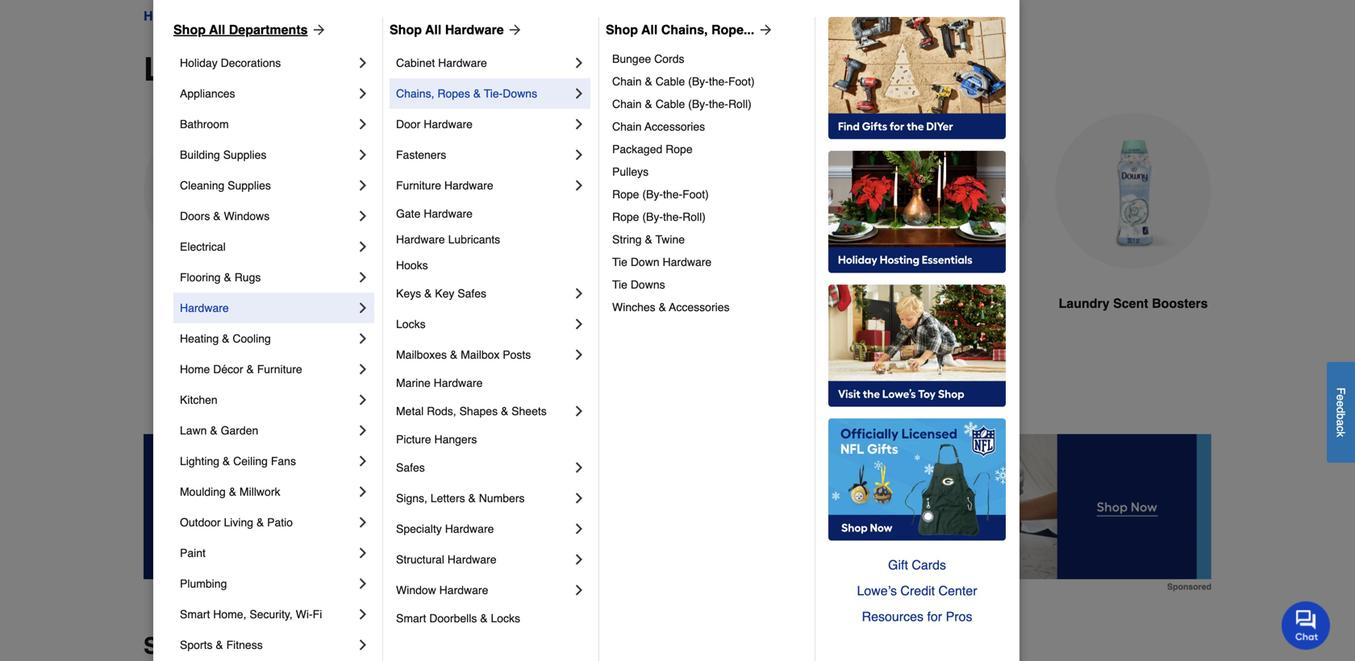 Task type: locate. For each thing, give the bounding box(es) containing it.
downs up the door hardware link
[[503, 87, 538, 100]]

chevron right image for holiday decorations
[[355, 55, 371, 71]]

fabric left fresheners
[[896, 296, 934, 311]]

laundry scent boosters link
[[1056, 113, 1212, 352]]

shop
[[174, 22, 206, 37], [390, 22, 422, 37], [606, 22, 638, 37]]

furniture inside "link"
[[257, 363, 302, 376]]

arrow right image up "bungee cords" link
[[755, 22, 774, 38]]

fasteners link
[[396, 140, 571, 170]]

chevron right image for home décor & furniture
[[355, 362, 371, 378]]

roll) up the "chain accessories" 'link'
[[729, 98, 752, 111]]

key
[[435, 287, 455, 300]]

home for home décor & furniture
[[180, 363, 210, 376]]

locks down window hardware link
[[491, 613, 521, 626]]

1 horizontal spatial downs
[[631, 278, 666, 291]]

hardware up window hardware link
[[448, 554, 497, 567]]

chevron right image for chains, ropes & tie-downs
[[571, 86, 588, 102]]

1 horizontal spatial all
[[425, 22, 442, 37]]

all up cabinet hardware
[[425, 22, 442, 37]]

laundry for white bottle of shout stain remover. image
[[511, 296, 562, 311]]

resources for pros
[[862, 610, 973, 625]]

winches
[[613, 301, 656, 314]]

1 vertical spatial rope
[[613, 188, 640, 201]]

& down bungee cords in the top of the page
[[645, 75, 653, 88]]

cleaning up the holiday decorations
[[194, 8, 248, 23]]

1 vertical spatial laundry supplies
[[144, 51, 415, 88]]

2 fabric from the left
[[896, 296, 934, 311]]

1 horizontal spatial furniture
[[396, 179, 442, 192]]

(by- up string & twine
[[643, 211, 663, 224]]

chevron right image for hardware
[[355, 300, 371, 316]]

0 vertical spatial accessories
[[645, 120, 706, 133]]

e up b
[[1335, 401, 1348, 408]]

2 chain from the top
[[613, 98, 642, 111]]

home inside "link"
[[180, 363, 210, 376]]

downs
[[503, 87, 538, 100], [631, 278, 666, 291]]

the- up rope (by-the-roll)
[[663, 188, 683, 201]]

0 vertical spatial downs
[[503, 87, 538, 100]]

2 vertical spatial chain
[[613, 120, 642, 133]]

marine
[[396, 377, 431, 390]]

laundry detergent link
[[144, 113, 300, 352]]

3 chain from the top
[[613, 120, 642, 133]]

1 tie from the top
[[613, 256, 628, 269]]

hardware lubricants link
[[396, 227, 588, 253]]

removers
[[600, 296, 663, 311]]

2 horizontal spatial all
[[642, 22, 658, 37]]

smart down window
[[396, 613, 426, 626]]

chevron right image for metal rods, shapes & sheets
[[571, 404, 588, 420]]

(by-
[[689, 75, 709, 88], [689, 98, 709, 111], [643, 188, 663, 201], [643, 211, 663, 224]]

furniture
[[396, 179, 442, 192], [257, 363, 302, 376]]

chains, ropes & tie-downs link
[[396, 78, 571, 109]]

shop up cabinet
[[390, 22, 422, 37]]

chevron right image for door hardware
[[571, 116, 588, 132]]

all up the holiday decorations
[[209, 22, 225, 37]]

1 vertical spatial accessories
[[669, 301, 730, 314]]

chevron right image for flooring & rugs
[[355, 270, 371, 286]]

laundry down flooring
[[165, 296, 215, 311]]

cleaning supplies up decorations
[[194, 8, 306, 23]]

plumbing
[[180, 578, 227, 591]]

laundry inside 'link'
[[1059, 296, 1110, 311]]

0 horizontal spatial shop
[[174, 22, 206, 37]]

1 horizontal spatial fabric
[[896, 296, 934, 311]]

supplies down bathroom link
[[223, 149, 267, 161]]

lowe's credit center link
[[829, 579, 1006, 605]]

cards
[[912, 558, 947, 573]]

roll) inside rope (by-the-roll) link
[[683, 211, 706, 224]]

cable down the cords
[[656, 75, 685, 88]]

0 vertical spatial tie
[[613, 256, 628, 269]]

supplies down arrow right icon
[[280, 51, 415, 88]]

f
[[1335, 388, 1348, 395]]

door
[[396, 118, 421, 131]]

chains, up the cords
[[662, 22, 708, 37]]

& up chain accessories
[[645, 98, 653, 111]]

chains, down cabinet
[[396, 87, 435, 100]]

chevron right image
[[355, 55, 371, 71], [571, 55, 588, 71], [355, 86, 371, 102], [571, 86, 588, 102], [355, 116, 371, 132], [571, 116, 588, 132], [355, 147, 371, 163], [355, 178, 371, 194], [355, 270, 371, 286], [571, 286, 588, 302], [571, 316, 588, 333], [355, 331, 371, 347], [571, 347, 588, 363], [355, 362, 371, 378], [355, 392, 371, 408], [355, 423, 371, 439], [571, 491, 588, 507], [355, 515, 371, 531], [571, 521, 588, 538], [571, 583, 588, 599], [355, 607, 371, 623], [355, 638, 371, 654]]

laundry down shop all departments
[[144, 51, 271, 88]]

rope for rope (by-the-foot)
[[613, 188, 640, 201]]

0 vertical spatial cleaning
[[194, 8, 248, 23]]

downs inside 'link'
[[631, 278, 666, 291]]

rope (by-the-foot)
[[613, 188, 709, 201]]

accessories down the chain & cable (by-the-roll) at the top of the page
[[645, 120, 706, 133]]

shop for shop all chains, rope...
[[606, 22, 638, 37]]

3 shop from the left
[[606, 22, 638, 37]]

chain
[[613, 75, 642, 88], [613, 98, 642, 111], [613, 120, 642, 133]]

home
[[144, 8, 180, 23], [180, 363, 210, 376]]

hardware up 'hardware lubricants'
[[424, 207, 473, 220]]

accessories inside winches & accessories 'link'
[[669, 301, 730, 314]]

laundry left scent
[[1059, 296, 1110, 311]]

foot) up rope (by-the-roll) link
[[683, 188, 709, 201]]

1 horizontal spatial safes
[[458, 287, 487, 300]]

all for departments
[[209, 22, 225, 37]]

arrow right image inside shop all hardware link
[[504, 22, 524, 38]]

blue bottle of downy fabric softener. image
[[326, 113, 483, 269]]

1 vertical spatial chain
[[613, 98, 642, 111]]

safes down picture
[[396, 462, 425, 475]]

0 vertical spatial cable
[[656, 75, 685, 88]]

chains,
[[662, 22, 708, 37], [396, 87, 435, 100]]

fresheners
[[938, 296, 1008, 311]]

flooring & rugs link
[[180, 262, 355, 293]]

rope up 'string'
[[613, 211, 640, 224]]

all up bungee cords in the top of the page
[[642, 22, 658, 37]]

supplies left arrow right icon
[[252, 8, 306, 23]]

shop up 'holiday'
[[174, 22, 206, 37]]

numbers
[[479, 492, 525, 505]]

1 vertical spatial cable
[[656, 98, 685, 111]]

& left twine
[[645, 233, 653, 246]]

roll) up string & twine 'link'
[[683, 211, 706, 224]]

outdoor
[[180, 517, 221, 529]]

safes
[[458, 287, 487, 300], [396, 462, 425, 475]]

furniture down 'heating & cooling' link
[[257, 363, 302, 376]]

1 e from the top
[[1335, 395, 1348, 401]]

chevron right image for heating & cooling
[[355, 331, 371, 347]]

cleaning supplies up doors & windows
[[180, 179, 271, 192]]

3 all from the left
[[642, 22, 658, 37]]

laundry supplies link
[[320, 6, 420, 26]]

2 tie from the top
[[613, 278, 628, 291]]

chevron right image for cleaning supplies
[[355, 178, 371, 194]]

metal
[[396, 405, 424, 418]]

laundry for green container of gain laundry detergent. image
[[165, 296, 215, 311]]

1 horizontal spatial smart
[[396, 613, 426, 626]]

& right doors
[[213, 210, 221, 223]]

chevron right image for keys & key safes
[[571, 286, 588, 302]]

chevron right image for structural hardware
[[571, 552, 588, 568]]

arrow right image up cabinet hardware link
[[504, 22, 524, 38]]

chevron right image for mailboxes & mailbox posts
[[571, 347, 588, 363]]

safes right key
[[458, 287, 487, 300]]

mailboxes
[[396, 349, 447, 362]]

chain down bungee
[[613, 75, 642, 88]]

gate hardware
[[396, 207, 473, 220]]

0 horizontal spatial furniture
[[257, 363, 302, 376]]

furniture up gate
[[396, 179, 442, 192]]

laundry supplies down departments
[[144, 51, 415, 88]]

home,
[[213, 609, 247, 621]]

e up d
[[1335, 395, 1348, 401]]

& left sheets on the left bottom
[[501, 405, 509, 418]]

smart up sports
[[180, 609, 210, 621]]

& left the millwork
[[229, 486, 237, 499]]

find gifts for the diyer. image
[[829, 17, 1006, 140]]

ceiling
[[233, 455, 268, 468]]

chain up chain accessories
[[613, 98, 642, 111]]

1 fabric from the left
[[353, 296, 392, 311]]

& right sports
[[216, 639, 223, 652]]

1 horizontal spatial roll)
[[729, 98, 752, 111]]

string
[[613, 233, 642, 246]]

shop up bungee
[[606, 22, 638, 37]]

2 arrow right image from the left
[[755, 22, 774, 38]]

b
[[1335, 414, 1348, 420]]

0 horizontal spatial foot)
[[683, 188, 709, 201]]

1 vertical spatial home
[[180, 363, 210, 376]]

1 vertical spatial cleaning supplies link
[[180, 170, 355, 201]]

2 all from the left
[[425, 22, 442, 37]]

home link
[[144, 6, 180, 26]]

supplies up cabinet
[[370, 8, 420, 23]]

0 horizontal spatial home
[[144, 8, 180, 23]]

chevron right image for locks
[[571, 316, 588, 333]]

tie up the removers
[[613, 278, 628, 291]]

hardware up smart doorbells & locks
[[440, 584, 489, 597]]

keys
[[396, 287, 421, 300]]

the- up the chain & cable (by-the-roll) link
[[709, 75, 729, 88]]

1 vertical spatial cleaning
[[180, 179, 225, 192]]

rope down pulleys
[[613, 188, 640, 201]]

decorations
[[221, 56, 281, 69]]

0 vertical spatial home
[[144, 8, 180, 23]]

laundry stain removers
[[511, 296, 663, 311]]

chevron right image for lawn & garden
[[355, 423, 371, 439]]

cleaning
[[194, 8, 248, 23], [180, 179, 225, 192]]

0 vertical spatial rope
[[666, 143, 693, 156]]

0 vertical spatial laundry supplies
[[320, 8, 420, 23]]

all
[[209, 22, 225, 37], [425, 22, 442, 37], [642, 22, 658, 37]]

0 horizontal spatial fabric
[[353, 296, 392, 311]]

holiday decorations
[[180, 56, 281, 69]]

tie down 'string'
[[613, 256, 628, 269]]

washing machine cleaners link
[[691, 113, 847, 372]]

white bottle of shout stain remover. image
[[508, 113, 665, 270]]

machine
[[772, 296, 823, 311]]

structural
[[396, 554, 445, 567]]

rugs
[[235, 271, 261, 284]]

lowe's
[[858, 584, 897, 599]]

bathroom link
[[180, 109, 355, 140]]

blue spray bottle of febreze fabric freshener. image
[[873, 113, 1030, 270]]

chain inside 'link'
[[613, 120, 642, 133]]

0 horizontal spatial downs
[[503, 87, 538, 100]]

rope down chain accessories
[[666, 143, 693, 156]]

chain up packaged
[[613, 120, 642, 133]]

accessories down the tie downs 'link'
[[669, 301, 730, 314]]

the- up twine
[[663, 211, 683, 224]]

laundry left stain
[[511, 296, 562, 311]]

string & twine link
[[613, 228, 804, 251]]

hardware up chains, ropes & tie-downs on the left top
[[438, 56, 487, 69]]

specialty
[[396, 523, 442, 536]]

hardware down twine
[[663, 256, 712, 269]]

chevron right image for appliances
[[355, 86, 371, 102]]

1 chain from the top
[[613, 75, 642, 88]]

0 horizontal spatial smart
[[180, 609, 210, 621]]

1 horizontal spatial arrow right image
[[755, 22, 774, 38]]

signs, letters & numbers link
[[396, 483, 571, 514]]

1 vertical spatial downs
[[631, 278, 666, 291]]

chevron right image for sports & fitness
[[355, 638, 371, 654]]

fans
[[271, 455, 296, 468]]

kitchen
[[180, 394, 218, 407]]

e
[[1335, 395, 1348, 401], [1335, 401, 1348, 408]]

1 vertical spatial roll)
[[683, 211, 706, 224]]

specialty hardware link
[[396, 514, 571, 545]]

laundry
[[320, 8, 366, 23], [144, 51, 271, 88], [165, 296, 215, 311], [511, 296, 562, 311], [1059, 296, 1110, 311]]

foot) up the chain & cable (by-the-roll) link
[[729, 75, 755, 88]]

0 vertical spatial safes
[[458, 287, 487, 300]]

1 shop from the left
[[174, 22, 206, 37]]

0 horizontal spatial roll)
[[683, 211, 706, 224]]

1 arrow right image from the left
[[504, 22, 524, 38]]

0 vertical spatial roll)
[[729, 98, 752, 111]]

shop all chains, rope...
[[606, 22, 755, 37]]

tie inside 'link'
[[613, 278, 628, 291]]

shop all departments
[[174, 22, 308, 37]]

1 all from the left
[[209, 22, 225, 37]]

fasteners
[[396, 149, 447, 161]]

appliances
[[180, 87, 235, 100]]

outdoor living & patio link
[[180, 508, 355, 538]]

lawn & garden link
[[180, 416, 355, 446]]

orange box of tide washing machine cleaner. image
[[691, 113, 847, 269]]

2 cable from the top
[[656, 98, 685, 111]]

fabric left keys
[[353, 296, 392, 311]]

window hardware link
[[396, 575, 571, 606]]

chain for chain & cable (by-the-roll)
[[613, 98, 642, 111]]

0 horizontal spatial arrow right image
[[504, 22, 524, 38]]

laundry supplies
[[320, 8, 420, 23], [144, 51, 415, 88]]

cabinet hardware
[[396, 56, 487, 69]]

chevron right image for cabinet hardware
[[571, 55, 588, 71]]

1 vertical spatial locks
[[491, 613, 521, 626]]

smart
[[180, 609, 210, 621], [396, 613, 426, 626]]

1 horizontal spatial shop
[[390, 22, 422, 37]]

0 horizontal spatial all
[[209, 22, 225, 37]]

smart for smart doorbells & locks
[[396, 613, 426, 626]]

cleaning down building
[[180, 179, 225, 192]]

packaged rope link
[[613, 138, 804, 161]]

cleaning supplies link up decorations
[[194, 6, 306, 26]]

1 vertical spatial tie
[[613, 278, 628, 291]]

officially licensed n f l gifts. shop now. image
[[829, 419, 1006, 542]]

1 vertical spatial chains,
[[396, 87, 435, 100]]

downs down down in the top of the page
[[631, 278, 666, 291]]

packaged rope
[[613, 143, 693, 156]]

0 vertical spatial chain
[[613, 75, 642, 88]]

mailboxes & mailbox posts
[[396, 349, 531, 362]]

1 vertical spatial furniture
[[257, 363, 302, 376]]

laundry supplies up cabinet
[[320, 8, 420, 23]]

& left rugs
[[224, 271, 231, 284]]

0 horizontal spatial safes
[[396, 462, 425, 475]]

arrow right image inside shop all chains, rope... link
[[755, 22, 774, 38]]

doors & windows
[[180, 210, 270, 223]]

advertisement region
[[144, 435, 1212, 592]]

hardware lubricants
[[396, 233, 501, 246]]

locks down fabric softeners
[[396, 318, 426, 331]]

laundry scent boosters
[[1059, 296, 1209, 311]]

chevron right image
[[571, 147, 588, 163], [571, 178, 588, 194], [355, 208, 371, 224], [355, 239, 371, 255], [355, 300, 371, 316], [571, 404, 588, 420], [355, 454, 371, 470], [571, 460, 588, 476], [355, 484, 371, 500], [355, 546, 371, 562], [571, 552, 588, 568], [355, 576, 371, 592]]

1 cable from the top
[[656, 75, 685, 88]]

shop all hardware
[[390, 22, 504, 37]]

chevron right image for window hardware
[[571, 583, 588, 599]]

metal rods, shapes & sheets link
[[396, 396, 571, 427]]

& right 'décor'
[[247, 363, 254, 376]]

cleaning supplies link up windows
[[180, 170, 355, 201]]

1 horizontal spatial chains,
[[662, 22, 708, 37]]

0 vertical spatial chains,
[[662, 22, 708, 37]]

2 shop from the left
[[390, 22, 422, 37]]

arrow right image
[[504, 22, 524, 38], [755, 22, 774, 38]]

2 horizontal spatial shop
[[606, 22, 638, 37]]

1 horizontal spatial home
[[180, 363, 210, 376]]

cable up chain accessories
[[656, 98, 685, 111]]

supplies up windows
[[228, 179, 271, 192]]

accessories inside the "chain accessories" 'link'
[[645, 120, 706, 133]]

2 vertical spatial rope
[[613, 211, 640, 224]]

0 horizontal spatial chains,
[[396, 87, 435, 100]]

0 vertical spatial foot)
[[729, 75, 755, 88]]

0 vertical spatial locks
[[396, 318, 426, 331]]

lubricants
[[448, 233, 501, 246]]

laundry for bottle of downy laundry scent booster. image
[[1059, 296, 1110, 311]]



Task type: describe. For each thing, give the bounding box(es) containing it.
tie for tie downs
[[613, 278, 628, 291]]

& left ceiling
[[223, 455, 230, 468]]

for
[[928, 610, 943, 625]]

pulleys link
[[613, 161, 804, 183]]

shop for shop all hardware
[[390, 22, 422, 37]]

(by- up the "chain accessories" 'link'
[[689, 98, 709, 111]]

rope (by-the-roll) link
[[613, 206, 804, 228]]

twine
[[656, 233, 685, 246]]

1 horizontal spatial locks
[[491, 613, 521, 626]]

lawn & garden
[[180, 425, 259, 437]]

packaged
[[613, 143, 663, 156]]

tie downs link
[[613, 274, 804, 296]]

arrow right image
[[308, 22, 327, 38]]

c
[[1335, 426, 1348, 432]]

hangers
[[435, 433, 477, 446]]

electrical
[[180, 241, 226, 253]]

security,
[[250, 609, 293, 621]]

décor
[[213, 363, 243, 376]]

ropes
[[438, 87, 470, 100]]

chain & cable (by-the-roll) link
[[613, 93, 804, 115]]

cooling
[[233, 333, 271, 345]]

0 horizontal spatial locks
[[396, 318, 426, 331]]

locks link
[[396, 309, 571, 340]]

& left cooling
[[222, 333, 230, 345]]

picture
[[396, 433, 431, 446]]

& left "patio"
[[257, 517, 264, 529]]

chevron right image for lighting & ceiling fans
[[355, 454, 371, 470]]

chain & cable (by-the-foot) link
[[613, 70, 804, 93]]

by
[[206, 634, 233, 660]]

smart home, security, wi-fi
[[180, 609, 322, 621]]

2 e from the top
[[1335, 401, 1348, 408]]

f e e d b a c k
[[1335, 388, 1348, 438]]

supplies for bottommost the cleaning supplies link
[[228, 179, 271, 192]]

pros
[[946, 610, 973, 625]]

chevron right image for smart home, security, wi-fi
[[355, 607, 371, 623]]

moulding & millwork
[[180, 486, 280, 499]]

chat invite button image
[[1283, 601, 1332, 651]]

arrow right image for shop all chains, rope...
[[755, 22, 774, 38]]

chevron right image for fasteners
[[571, 147, 588, 163]]

(by- up rope (by-the-roll)
[[643, 188, 663, 201]]

chain for chain accessories
[[613, 120, 642, 133]]

chevron right image for plumbing
[[355, 576, 371, 592]]

smart for smart home, security, wi-fi
[[180, 609, 210, 621]]

appliances link
[[180, 78, 355, 109]]

a
[[1335, 420, 1348, 426]]

rope for rope (by-the-roll)
[[613, 211, 640, 224]]

0 vertical spatial furniture
[[396, 179, 442, 192]]

& down window hardware link
[[480, 613, 488, 626]]

cable for foot)
[[656, 75, 685, 88]]

shop
[[144, 634, 200, 660]]

1 horizontal spatial foot)
[[729, 75, 755, 88]]

credit
[[901, 584, 936, 599]]

tie down hardware link
[[613, 251, 804, 274]]

tie-
[[484, 87, 503, 100]]

chevron right image for bathroom
[[355, 116, 371, 132]]

cabinet
[[396, 56, 435, 69]]

signs, letters & numbers
[[396, 492, 525, 505]]

fabric fresheners
[[896, 296, 1008, 311]]

chevron right image for outdoor living & patio
[[355, 515, 371, 531]]

bottle of downy laundry scent booster. image
[[1056, 113, 1212, 269]]

shop for shop all departments
[[174, 22, 206, 37]]

picture hangers
[[396, 433, 477, 446]]

resources
[[862, 610, 924, 625]]

keys & key safes link
[[396, 278, 571, 309]]

1 vertical spatial cleaning supplies
[[180, 179, 271, 192]]

hooks link
[[396, 253, 588, 278]]

stain
[[565, 296, 597, 311]]

fabric for fabric fresheners
[[896, 296, 934, 311]]

departments
[[229, 22, 308, 37]]

supplies for the top the cleaning supplies link
[[252, 8, 306, 23]]

holiday decorations link
[[180, 48, 355, 78]]

& left mailbox
[[450, 349, 458, 362]]

millwork
[[240, 486, 280, 499]]

chain for chain & cable (by-the-foot)
[[613, 75, 642, 88]]

arrow right image for shop all hardware
[[504, 22, 524, 38]]

signs,
[[396, 492, 428, 505]]

visit the lowe's toy shop. image
[[829, 285, 1006, 408]]

gift cards link
[[829, 553, 1006, 579]]

1 vertical spatial foot)
[[683, 188, 709, 201]]

brand
[[239, 634, 304, 660]]

the- down chain & cable (by-the-foot) link
[[709, 98, 729, 111]]

chevron right image for electrical
[[355, 239, 371, 255]]

chevron right image for safes
[[571, 460, 588, 476]]

cleaning for bottommost the cleaning supplies link
[[180, 179, 225, 192]]

chain & cable (by-the-roll)
[[613, 98, 752, 111]]

chevron right image for doors & windows
[[355, 208, 371, 224]]

chevron right image for specialty hardware
[[571, 521, 588, 538]]

0 vertical spatial cleaning supplies link
[[194, 6, 306, 26]]

rods,
[[427, 405, 457, 418]]

wi-
[[296, 609, 313, 621]]

bathroom
[[180, 118, 229, 131]]

tie for tie down hardware
[[613, 256, 628, 269]]

door hardware
[[396, 118, 473, 131]]

green container of gain laundry detergent. image
[[144, 113, 300, 269]]

chevron right image for furniture hardware
[[571, 178, 588, 194]]

sports
[[180, 639, 213, 652]]

& right winches
[[659, 301, 667, 314]]

hardware down flooring
[[180, 302, 229, 315]]

chains, ropes & tie-downs
[[396, 87, 538, 100]]

winches & accessories link
[[613, 296, 804, 319]]

lowe's credit center
[[858, 584, 978, 599]]

all for chains,
[[642, 22, 658, 37]]

supplies for the 'laundry supplies' link at the left top of the page
[[370, 8, 420, 23]]

& inside "link"
[[213, 210, 221, 223]]

chevron right image for moulding & millwork
[[355, 484, 371, 500]]

electrical link
[[180, 232, 355, 262]]

& right letters at the left of the page
[[469, 492, 476, 505]]

hardware up cabinet hardware link
[[445, 22, 504, 37]]

hooks
[[396, 259, 428, 272]]

(by- up the chain & cable (by-the-roll) link
[[689, 75, 709, 88]]

hardware up hooks
[[396, 233, 445, 246]]

center
[[939, 584, 978, 599]]

winches & accessories
[[613, 301, 730, 314]]

rope (by-the-foot) link
[[613, 183, 804, 206]]

posts
[[503, 349, 531, 362]]

chain accessories
[[613, 120, 706, 133]]

chain accessories link
[[613, 115, 804, 138]]

lighting & ceiling fans link
[[180, 446, 355, 477]]

hardware down ropes
[[424, 118, 473, 131]]

f e e d b a c k button
[[1328, 362, 1356, 463]]

cleaning for the top the cleaning supplies link
[[194, 8, 248, 23]]

bungee cords link
[[613, 48, 804, 70]]

pulleys
[[613, 165, 649, 178]]

detergent
[[219, 296, 279, 311]]

home for home
[[144, 8, 180, 23]]

fabric for fabric softeners
[[353, 296, 392, 311]]

shop all hardware link
[[390, 20, 524, 40]]

chevron right image for building supplies
[[355, 147, 371, 163]]

hardware down mailboxes & mailbox posts
[[434, 377, 483, 390]]

keys & key safes
[[396, 287, 487, 300]]

home décor & furniture link
[[180, 354, 355, 385]]

specialty hardware
[[396, 523, 494, 536]]

door hardware link
[[396, 109, 571, 140]]

0 vertical spatial cleaning supplies
[[194, 8, 306, 23]]

fabric softeners
[[353, 296, 455, 311]]

cleaners
[[742, 316, 796, 331]]

roll) inside the chain & cable (by-the-roll) link
[[729, 98, 752, 111]]

plumbing link
[[180, 569, 355, 600]]

bungee
[[613, 52, 652, 65]]

holiday hosting essentials. image
[[829, 151, 1006, 274]]

all for hardware
[[425, 22, 442, 37]]

washing machine cleaners
[[715, 296, 823, 331]]

safes link
[[396, 453, 571, 483]]

chevron right image for signs, letters & numbers
[[571, 491, 588, 507]]

cable for roll)
[[656, 98, 685, 111]]

doors & windows link
[[180, 201, 355, 232]]

marine hardware
[[396, 377, 483, 390]]

1 vertical spatial safes
[[396, 462, 425, 475]]

& right lawn
[[210, 425, 218, 437]]

hardware down fasteners link
[[445, 179, 494, 192]]

lighting
[[180, 455, 220, 468]]

chevron right image for kitchen
[[355, 392, 371, 408]]

chevron right image for paint
[[355, 546, 371, 562]]

& left tie-
[[474, 87, 481, 100]]

& left key
[[425, 287, 432, 300]]

smart doorbells & locks link
[[396, 606, 588, 632]]

boosters
[[1153, 296, 1209, 311]]

& inside "link"
[[247, 363, 254, 376]]

k
[[1335, 432, 1348, 438]]

laundry right departments
[[320, 8, 366, 23]]

window hardware
[[396, 584, 489, 597]]

hardware down signs, letters & numbers
[[445, 523, 494, 536]]

supplies for building supplies link
[[223, 149, 267, 161]]



Task type: vqa. For each thing, say whether or not it's contained in the screenshot.
the 'grill cooking grate & warming rack'
no



